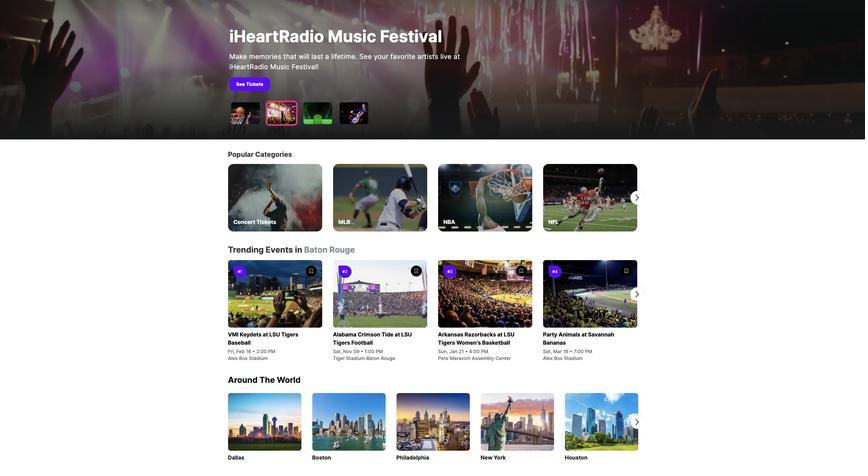 Task type: locate. For each thing, give the bounding box(es) containing it.
sat, left mar
[[543, 349, 552, 355]]

at up the basketball
[[498, 331, 503, 338]]

4:00
[[469, 349, 480, 355]]

1 horizontal spatial sat,
[[543, 349, 552, 355]]

assembly
[[472, 356, 494, 361]]

• left 7:00
[[570, 349, 573, 355]]

alex inside vmi keydets at lsu tigers baseball fri, feb 16 • 2:00 pm alex box stadium
[[228, 356, 238, 361]]

lsu right keydets
[[269, 331, 280, 338]]

tigers inside the "alabama crimson tide at lsu tigers football sat, nov 09 • 1:00 pm tiger stadium baton rouge"
[[333, 339, 350, 346]]

0 vertical spatial music
[[328, 26, 377, 46]]

new york
[[481, 454, 506, 461]]

1 stadium from the left
[[249, 356, 268, 361]]

alabama crimson tide at lsu tigers football sat, nov 09 • 1:00 pm tiger stadium baton rouge
[[333, 331, 412, 361]]

memories
[[249, 53, 282, 61]]

2 stadium from the left
[[346, 356, 365, 361]]

1 16 from the left
[[246, 349, 251, 355]]

2 horizontal spatial tigers
[[438, 339, 455, 346]]

0 horizontal spatial stadium
[[249, 356, 268, 361]]

lsu
[[269, 331, 280, 338], [402, 331, 412, 338], [504, 331, 515, 338]]

fri,
[[228, 349, 235, 355]]

0 vertical spatial tickets
[[246, 81, 264, 87]]

around
[[228, 375, 258, 385]]

houston
[[565, 454, 588, 461]]

at right 'live'
[[454, 53, 460, 61]]

2 horizontal spatial lsu
[[504, 331, 515, 338]]

tickets right 'concert'
[[257, 219, 276, 226]]

at inside the "alabama crimson tide at lsu tigers football sat, nov 09 • 1:00 pm tiger stadium baton rouge"
[[395, 331, 400, 338]]

1 sat, from the left
[[333, 349, 342, 355]]

trending
[[228, 245, 264, 255]]

• inside vmi keydets at lsu tigers baseball fri, feb 16 • 2:00 pm alex box stadium
[[253, 349, 255, 355]]

see
[[360, 53, 372, 61], [236, 81, 245, 87]]

1 vertical spatial music
[[270, 63, 290, 71]]

21
[[459, 349, 464, 355]]

2 horizontal spatial stadium
[[564, 356, 583, 361]]

at inside the party animals at savannah bananas sat, mar 16 • 7:00 pm alex box stadium
[[582, 331, 587, 338]]

pm right 7:00
[[585, 349, 593, 355]]

0 vertical spatial iheartradio
[[229, 26, 324, 46]]

see left the your
[[360, 53, 372, 61]]

animals
[[559, 331, 581, 338]]

at right animals
[[582, 331, 587, 338]]

tigers inside arkansas razorbacks at lsu tigers women's basketball sun, jan 21 • 4:00 pm pete maravich assembly center
[[438, 339, 455, 346]]

sat, up tiger on the left bottom of page
[[333, 349, 342, 355]]

stadium
[[249, 356, 268, 361], [346, 356, 365, 361], [564, 356, 583, 361]]

at inside arkansas razorbacks at lsu tigers women's basketball sun, jan 21 • 4:00 pm pete maravich assembly center
[[498, 331, 503, 338]]

boston
[[312, 454, 331, 461]]

box down feb
[[239, 356, 248, 361]]

sat,
[[333, 349, 342, 355], [543, 349, 552, 355]]

mlb
[[339, 219, 350, 226]]

iheartradio up memories
[[229, 26, 324, 46]]

1 horizontal spatial see
[[360, 53, 372, 61]]

3 pm from the left
[[481, 349, 489, 355]]

baseball
[[228, 339, 251, 346]]

see inside button
[[236, 81, 245, 87]]

baton
[[366, 356, 380, 361]]

0 horizontal spatial alex
[[228, 356, 238, 361]]

alex down fri,
[[228, 356, 238, 361]]

at for vmi keydets at lsu tigers baseball
[[263, 331, 268, 338]]

sat, inside the party animals at savannah bananas sat, mar 16 • 7:00 pm alex box stadium
[[543, 349, 552, 355]]

pm up assembly
[[481, 349, 489, 355]]

music down that
[[270, 63, 290, 71]]

around the world
[[228, 375, 301, 385]]

at right keydets
[[263, 331, 268, 338]]

1 vertical spatial see
[[236, 81, 245, 87]]

lsu inside arkansas razorbacks at lsu tigers women's basketball sun, jan 21 • 4:00 pm pete maravich assembly center
[[504, 331, 515, 338]]

philadelphia image
[[397, 393, 470, 451]]

pm inside vmi keydets at lsu tigers baseball fri, feb 16 • 2:00 pm alex box stadium
[[268, 349, 276, 355]]

16 right mar
[[564, 349, 569, 355]]

16 right feb
[[246, 349, 251, 355]]

tigers for arkansas razorbacks at lsu tigers women's basketball
[[438, 339, 455, 346]]

2 sat, from the left
[[543, 349, 552, 355]]

stadium down 2:00
[[249, 356, 268, 361]]

pm
[[268, 349, 276, 355], [376, 349, 383, 355], [481, 349, 489, 355], [585, 349, 593, 355]]

4 • from the left
[[570, 349, 573, 355]]

mar
[[554, 349, 562, 355]]

0 horizontal spatial lsu
[[269, 331, 280, 338]]

stadium inside vmi keydets at lsu tigers baseball fri, feb 16 • 2:00 pm alex box stadium
[[249, 356, 268, 361]]

pm inside the party animals at savannah bananas sat, mar 16 • 7:00 pm alex box stadium
[[585, 349, 593, 355]]

party
[[543, 331, 558, 338]]

see down make
[[236, 81, 245, 87]]

pm right 2:00
[[268, 349, 276, 355]]

1 • from the left
[[253, 349, 255, 355]]

2:00
[[256, 349, 267, 355]]

alex down bananas
[[543, 356, 553, 361]]

mlb link
[[333, 164, 427, 232]]

1:00
[[365, 349, 375, 355]]

lsu inside the "alabama crimson tide at lsu tigers football sat, nov 09 • 1:00 pm tiger stadium baton rouge"
[[402, 331, 412, 338]]

lsu up the basketball
[[504, 331, 515, 338]]

nba link
[[438, 164, 532, 232]]

events
[[266, 245, 293, 255]]

1 horizontal spatial lsu
[[402, 331, 412, 338]]

2 lsu from the left
[[402, 331, 412, 338]]

world
[[277, 375, 301, 385]]

at for party animals at savannah bananas
[[582, 331, 587, 338]]

popular categories
[[228, 150, 292, 159]]

tigers
[[281, 331, 299, 338], [333, 339, 350, 346], [438, 339, 455, 346]]

2 16 from the left
[[564, 349, 569, 355]]

16 inside vmi keydets at lsu tigers baseball fri, feb 16 • 2:00 pm alex box stadium
[[246, 349, 251, 355]]

a
[[325, 53, 329, 61]]

1 lsu from the left
[[269, 331, 280, 338]]

2 iheartradio from the top
[[229, 63, 268, 71]]

2 alex from the left
[[543, 356, 553, 361]]

1 horizontal spatial alex
[[543, 356, 553, 361]]

tickets for see tickets
[[246, 81, 264, 87]]

tigers inside vmi keydets at lsu tigers baseball fri, feb 16 • 2:00 pm alex box stadium
[[281, 331, 299, 338]]

0 horizontal spatial 16
[[246, 349, 251, 355]]

box down mar
[[555, 356, 563, 361]]

pete
[[438, 356, 449, 361]]

iheartradio down make
[[229, 63, 268, 71]]

pm up "baton"
[[376, 349, 383, 355]]

lsu inside vmi keydets at lsu tigers baseball fri, feb 16 • 2:00 pm alex box stadium
[[269, 331, 280, 338]]

lsu for arkansas razorbacks at lsu tigers women's basketball
[[504, 331, 515, 338]]

new york image
[[481, 393, 554, 451]]

feb
[[236, 349, 245, 355]]

3 stadium from the left
[[564, 356, 583, 361]]

1 vertical spatial tickets
[[257, 219, 276, 226]]

2 pm from the left
[[376, 349, 383, 355]]

stadium inside the "alabama crimson tide at lsu tigers football sat, nov 09 • 1:00 pm tiger stadium baton rouge"
[[346, 356, 365, 361]]

sat, inside the "alabama crimson tide at lsu tigers football sat, nov 09 • 1:00 pm tiger stadium baton rouge"
[[333, 349, 342, 355]]

tickets
[[246, 81, 264, 87], [257, 219, 276, 226]]

0 horizontal spatial sat,
[[333, 349, 342, 355]]

tickets down memories
[[246, 81, 264, 87]]

• right 09
[[361, 349, 364, 355]]

16 inside the party animals at savannah bananas sat, mar 16 • 7:00 pm alex box stadium
[[564, 349, 569, 355]]

tickets for concert tickets
[[257, 219, 276, 226]]

0 horizontal spatial tigers
[[281, 331, 299, 338]]

•
[[253, 349, 255, 355], [361, 349, 364, 355], [466, 349, 468, 355], [570, 349, 573, 355]]

stadium down 09
[[346, 356, 365, 361]]

music up lifetime. at the top left of the page
[[328, 26, 377, 46]]

1 horizontal spatial box
[[555, 356, 563, 361]]

0 vertical spatial see
[[360, 53, 372, 61]]

keydets
[[240, 331, 262, 338]]

1 pm from the left
[[268, 349, 276, 355]]

1 horizontal spatial stadium
[[346, 356, 365, 361]]

2 box from the left
[[555, 356, 563, 361]]

box
[[239, 356, 248, 361], [555, 356, 563, 361]]

1 horizontal spatial music
[[328, 26, 377, 46]]

make memories that will last a lifetime. see your favorite artists live at iheartradio music festival!
[[229, 53, 460, 71]]

maravich
[[450, 356, 471, 361]]

at inside vmi keydets at lsu tigers baseball fri, feb 16 • 2:00 pm alex box stadium
[[263, 331, 268, 338]]

4 pm from the left
[[585, 349, 593, 355]]

last
[[312, 53, 323, 61]]

3 lsu from the left
[[504, 331, 515, 338]]

1 alex from the left
[[228, 356, 238, 361]]

• right 21
[[466, 349, 468, 355]]

at inside make memories that will last a lifetime. see your favorite artists live at iheartradio music festival!
[[454, 53, 460, 61]]

alex
[[228, 356, 238, 361], [543, 356, 553, 361]]

savannah
[[588, 331, 615, 338]]

concert tickets
[[234, 219, 276, 226]]

stadium inside the party animals at savannah bananas sat, mar 16 • 7:00 pm alex box stadium
[[564, 356, 583, 361]]

0 horizontal spatial box
[[239, 356, 248, 361]]

festival!
[[292, 63, 319, 71]]

lsu right tide
[[402, 331, 412, 338]]

1 horizontal spatial 16
[[564, 349, 569, 355]]

tickets inside button
[[246, 81, 264, 87]]

2 • from the left
[[361, 349, 364, 355]]

0 horizontal spatial music
[[270, 63, 290, 71]]

vmi keydets at lsu tigers baseball fri, feb 16 • 2:00 pm alex box stadium
[[228, 331, 299, 361]]

at for arkansas razorbacks at lsu tigers women's basketball
[[498, 331, 503, 338]]

make
[[229, 53, 247, 61]]

music
[[328, 26, 377, 46], [270, 63, 290, 71]]

1 box from the left
[[239, 356, 248, 361]]

3 • from the left
[[466, 349, 468, 355]]

favorite
[[391, 53, 416, 61]]

at
[[454, 53, 460, 61], [263, 331, 268, 338], [395, 331, 400, 338], [498, 331, 503, 338], [582, 331, 587, 338]]

• left 2:00
[[253, 349, 255, 355]]

stadium down 7:00
[[564, 356, 583, 361]]

0 horizontal spatial see
[[236, 81, 245, 87]]

tigers for vmi keydets at lsu tigers baseball
[[281, 331, 299, 338]]

iheartradio
[[229, 26, 324, 46], [229, 63, 268, 71]]

festival
[[380, 26, 442, 46]]

1 vertical spatial iheartradio
[[229, 63, 268, 71]]

at right tide
[[395, 331, 400, 338]]

razorbacks
[[465, 331, 496, 338]]

1 horizontal spatial tigers
[[333, 339, 350, 346]]

boston image
[[312, 393, 386, 451]]

16
[[246, 349, 251, 355], [564, 349, 569, 355]]



Task type: vqa. For each thing, say whether or not it's contained in the screenshot.


Task type: describe. For each thing, give the bounding box(es) containing it.
7:00
[[574, 349, 584, 355]]

will
[[299, 53, 310, 61]]

nfl
[[549, 219, 559, 226]]

vmi
[[228, 331, 239, 338]]

bananas
[[543, 339, 566, 346]]

pm inside the "alabama crimson tide at lsu tigers football sat, nov 09 • 1:00 pm tiger stadium baton rouge"
[[376, 349, 383, 355]]

box inside the party animals at savannah bananas sat, mar 16 • 7:00 pm alex box stadium
[[555, 356, 563, 361]]

rouge
[[381, 356, 396, 361]]

stadium for tigers
[[346, 356, 365, 361]]

see tickets
[[236, 81, 264, 87]]

see tickets link
[[229, 77, 636, 91]]

your
[[374, 53, 389, 61]]

football
[[352, 339, 373, 346]]

• inside arkansas razorbacks at lsu tigers women's basketball sun, jan 21 • 4:00 pm pete maravich assembly center
[[466, 349, 468, 355]]

pm inside arkansas razorbacks at lsu tigers women's basketball sun, jan 21 • 4:00 pm pete maravich assembly center
[[481, 349, 489, 355]]

arkansas
[[438, 331, 464, 338]]

houston image
[[565, 393, 639, 451]]

alex inside the party animals at savannah bananas sat, mar 16 • 7:00 pm alex box stadium
[[543, 356, 553, 361]]

nov
[[343, 349, 352, 355]]

see tickets button
[[229, 77, 270, 91]]

• inside the "alabama crimson tide at lsu tigers football sat, nov 09 • 1:00 pm tiger stadium baton rouge"
[[361, 349, 364, 355]]

#1
[[238, 269, 242, 274]]

categories
[[255, 150, 292, 159]]

sun,
[[438, 349, 448, 355]]

philadelphia
[[397, 454, 429, 461]]

concert
[[234, 219, 255, 226]]

music inside make memories that will last a lifetime. see your favorite artists live at iheartradio music festival!
[[270, 63, 290, 71]]

nfl link
[[543, 164, 638, 232]]

nba
[[444, 219, 455, 226]]

artists
[[418, 53, 439, 61]]

basketball
[[482, 339, 510, 346]]

new
[[481, 454, 493, 461]]

live
[[441, 53, 452, 61]]

concert tickets link
[[228, 164, 322, 232]]

york
[[494, 454, 506, 461]]

tiger
[[333, 356, 345, 361]]

dallas
[[228, 454, 244, 461]]

#3
[[448, 269, 453, 274]]

jan
[[450, 349, 458, 355]]

#2
[[343, 269, 348, 274]]

box inside vmi keydets at lsu tigers baseball fri, feb 16 • 2:00 pm alex box stadium
[[239, 356, 248, 361]]

in
[[295, 245, 302, 255]]

#4
[[553, 269, 558, 274]]

stadium for baseball
[[249, 356, 268, 361]]

crimson
[[358, 331, 381, 338]]

dallas image
[[228, 393, 301, 451]]

lifetime.
[[331, 53, 358, 61]]

alabama
[[333, 331, 357, 338]]

iheartradio music festival
[[229, 26, 442, 46]]

see inside make memories that will last a lifetime. see your favorite artists live at iheartradio music festival!
[[360, 53, 372, 61]]

arkansas razorbacks at lsu tigers women's basketball sun, jan 21 • 4:00 pm pete maravich assembly center
[[438, 331, 515, 361]]

iheartradio inside make memories that will last a lifetime. see your favorite artists live at iheartradio music festival!
[[229, 63, 268, 71]]

• inside the party animals at savannah bananas sat, mar 16 • 7:00 pm alex box stadium
[[570, 349, 573, 355]]

popular
[[228, 150, 254, 159]]

the
[[260, 375, 275, 385]]

trending events in
[[228, 245, 302, 255]]

center
[[496, 356, 511, 361]]

that
[[284, 53, 297, 61]]

party animals at savannah bananas sat, mar 16 • 7:00 pm alex box stadium
[[543, 331, 615, 361]]

09
[[354, 349, 360, 355]]

tide
[[382, 331, 394, 338]]

1 iheartradio from the top
[[229, 26, 324, 46]]

women's
[[457, 339, 481, 346]]

lsu for vmi keydets at lsu tigers baseball
[[269, 331, 280, 338]]



